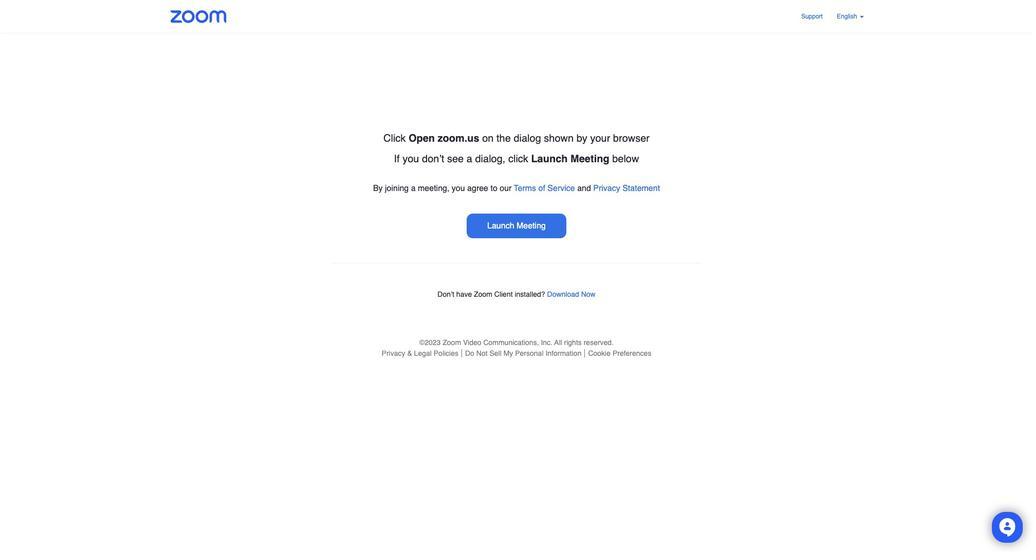 Task type: vqa. For each thing, say whether or not it's contained in the screenshot.
Progress Bar
no



Task type: locate. For each thing, give the bounding box(es) containing it.
©2023 zoom video communications, inc. all rights reserved.
[[420, 339, 614, 347]]

launch inside button
[[487, 222, 514, 231]]

meeting,
[[418, 184, 450, 193]]

download
[[547, 291, 579, 299]]

privacy inside main content
[[594, 184, 620, 193]]

if you don't see a dialog, click launch meeting below
[[394, 153, 639, 165]]

privacy left &
[[382, 350, 405, 358]]

meeting down by
[[571, 153, 610, 165]]

0 horizontal spatial meeting
[[517, 222, 546, 231]]

1 horizontal spatial a
[[467, 153, 472, 165]]

1 horizontal spatial you
[[452, 184, 465, 193]]

banner
[[157, 0, 877, 33]]

zoom
[[474, 291, 493, 299], [443, 339, 461, 347]]

0 horizontal spatial a
[[411, 184, 416, 193]]

privacy
[[594, 184, 620, 193], [382, 350, 405, 358]]

meeting down terms
[[517, 222, 546, 231]]

0 vertical spatial zoom
[[474, 291, 493, 299]]

support
[[802, 13, 823, 20]]

1 vertical spatial zoom
[[443, 339, 461, 347]]

policies
[[434, 350, 459, 358]]

our
[[500, 184, 512, 193]]

zoom right have
[[474, 291, 493, 299]]

privacy right and
[[594, 184, 620, 193]]

launch down our
[[487, 222, 514, 231]]

1 vertical spatial launch
[[487, 222, 514, 231]]

launch down shown
[[531, 153, 568, 165]]

of
[[539, 184, 545, 193]]

1 horizontal spatial meeting
[[571, 153, 610, 165]]

reserved.
[[584, 339, 614, 347]]

shown
[[544, 133, 574, 144]]

do not sell my personal information
[[465, 350, 582, 358]]

and
[[577, 184, 591, 193]]

0 horizontal spatial zoom
[[443, 339, 461, 347]]

0 vertical spatial privacy
[[594, 184, 620, 193]]

a right 'see'
[[467, 153, 472, 165]]

0 vertical spatial launch
[[531, 153, 568, 165]]

launch
[[531, 153, 568, 165], [487, 222, 514, 231]]

1 horizontal spatial privacy
[[594, 184, 620, 193]]

0 horizontal spatial you
[[403, 153, 419, 165]]

click open zoom.us on the dialog shown by your browser
[[384, 133, 650, 144]]

have
[[457, 291, 472, 299]]

1 vertical spatial privacy
[[382, 350, 405, 358]]

not
[[477, 350, 488, 358]]

you
[[403, 153, 419, 165], [452, 184, 465, 193]]

cookie
[[588, 350, 611, 358]]

download now button
[[547, 291, 596, 299]]

my
[[504, 350, 513, 358]]

agree
[[467, 184, 488, 193]]

1 horizontal spatial zoom
[[474, 291, 493, 299]]

1 horizontal spatial launch
[[531, 153, 568, 165]]

if
[[394, 153, 400, 165]]

the
[[497, 133, 511, 144]]

to
[[491, 184, 498, 193]]

you right if
[[403, 153, 419, 165]]

a
[[467, 153, 472, 165], [411, 184, 416, 193]]

0 vertical spatial a
[[467, 153, 472, 165]]

terms of service button
[[514, 184, 575, 193]]

your
[[590, 133, 610, 144]]

0 vertical spatial meeting
[[571, 153, 610, 165]]

you left agree
[[452, 184, 465, 193]]

a right joining
[[411, 184, 416, 193]]

meeting
[[571, 153, 610, 165], [517, 222, 546, 231]]

dialog,
[[475, 153, 506, 165]]

1 vertical spatial meeting
[[517, 222, 546, 231]]

don't
[[422, 153, 444, 165]]

by
[[373, 184, 383, 193]]

&
[[407, 350, 412, 358]]

dialog
[[514, 133, 541, 144]]

zoom up policies
[[443, 339, 461, 347]]

zoom.us
[[438, 133, 480, 144]]

main content
[[301, 33, 733, 325]]

joining
[[385, 184, 409, 193]]

sell
[[490, 350, 502, 358]]

service
[[548, 184, 575, 193]]

click
[[384, 133, 406, 144]]

see
[[447, 153, 464, 165]]

open
[[409, 133, 435, 144]]

0 horizontal spatial launch
[[487, 222, 514, 231]]



Task type: describe. For each thing, give the bounding box(es) containing it.
1 vertical spatial you
[[452, 184, 465, 193]]

©2023
[[420, 339, 441, 347]]

0 vertical spatial you
[[403, 153, 419, 165]]

main content containing click
[[301, 33, 733, 325]]

browser
[[613, 133, 650, 144]]

0 horizontal spatial privacy
[[382, 350, 405, 358]]

client
[[495, 291, 513, 299]]

all
[[555, 339, 562, 347]]

on
[[482, 133, 494, 144]]

meeting inside button
[[517, 222, 546, 231]]

support link
[[802, 13, 823, 20]]

personal
[[515, 350, 544, 358]]

banner containing support
[[157, 0, 877, 33]]

1 vertical spatial a
[[411, 184, 416, 193]]

statement
[[623, 184, 660, 193]]

do
[[465, 350, 475, 358]]

cookie preferences button
[[585, 350, 655, 358]]

cookie preferences
[[588, 350, 652, 358]]

video
[[463, 339, 482, 347]]

by
[[577, 133, 588, 144]]

english
[[837, 13, 859, 20]]

preferences
[[613, 350, 652, 358]]

now
[[581, 291, 596, 299]]

by joining a meeting, you agree to our terms of service and privacy statement
[[373, 184, 660, 193]]

english link
[[837, 13, 864, 20]]

below
[[612, 153, 639, 165]]

privacy & legal policies
[[382, 350, 459, 358]]

do not sell my personal information button
[[462, 350, 585, 358]]

legal
[[414, 350, 432, 358]]

inc.
[[541, 339, 553, 347]]

don't
[[438, 291, 455, 299]]

click
[[508, 153, 528, 165]]

don't have zoom client installed? download now
[[438, 291, 596, 299]]

information
[[546, 350, 582, 358]]

rights
[[564, 339, 582, 347]]

privacy & legal policies link
[[379, 350, 462, 358]]

terms
[[514, 184, 536, 193]]

communications,
[[484, 339, 539, 347]]

launch meeting button
[[467, 214, 567, 239]]

privacy statement button
[[594, 184, 660, 193]]

installed?
[[515, 291, 545, 299]]

launch meeting
[[487, 222, 546, 231]]



